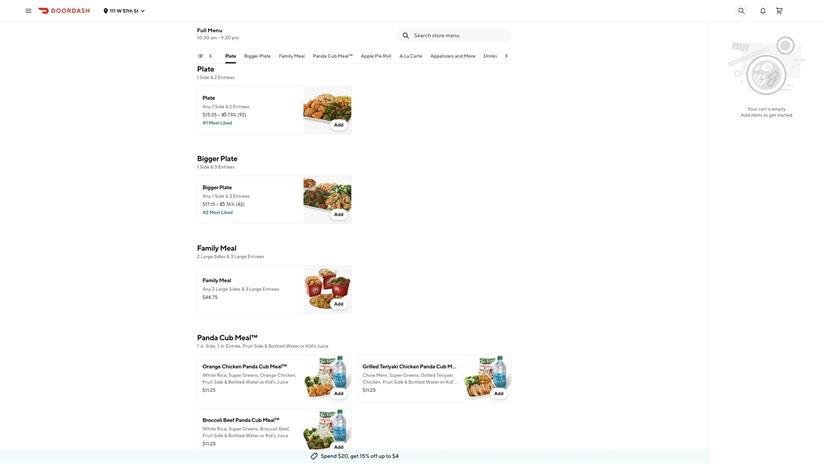 Task type: describe. For each thing, give the bounding box(es) containing it.
plate inside plate any 1 side & 2 entrees
[[203, 95, 215, 101]]

bottled inside panda cub meal™ 1 jr. side, 1 jr. entree, fruit side & bottled water or kid's juice
[[269, 344, 285, 349]]

side,
[[206, 344, 217, 349]]

3 inside bigger plate 1 side & 3 entrees
[[214, 164, 217, 170]]

add button for broccoli beef panda cub meal™
[[330, 442, 348, 453]]

pie
[[375, 53, 382, 59]]

1 horizontal spatial orange
[[260, 373, 277, 378]]

grilled teriyaki chicken panda cub meal™ chow mein, super greens, grilled teriyaki chicken, fruit side & bottled water or kid's juice
[[363, 364, 464, 392]]

liked for plate
[[221, 210, 233, 215]]

rice, for chicken
[[217, 373, 228, 378]]

add button for family meal
[[330, 299, 348, 310]]

bowl button
[[206, 53, 217, 63]]

-
[[218, 35, 220, 40]]

drinks button
[[484, 53, 498, 63]]

meal™ inside panda cub meal™ 1 jr. side, 1 jr. entree, fruit side & bottled water or kid's juice
[[235, 333, 257, 342]]

0 vertical spatial orange
[[203, 364, 221, 370]]

appetizers
[[431, 53, 454, 59]]

appetizers and more
[[431, 53, 476, 59]]

is
[[768, 106, 772, 112]]

0 horizontal spatial get
[[351, 453, 359, 460]]

73%
[[228, 112, 237, 117]]

or inside orange chicken panda cub meal™ white rice, super greens, orange chicken, fruit side & bottled water or kid's juice $11.25
[[260, 379, 265, 385]]

w
[[117, 8, 122, 13]]

1 horizontal spatial teriyaki
[[437, 373, 453, 378]]

any inside plate any 1 side & 2 entrees
[[203, 104, 211, 109]]

1 inside bigger plate 1 side & 3 entrees
[[197, 164, 199, 170]]

add button for plate
[[330, 119, 348, 130]]

plate any 1 side & 2 entrees
[[203, 95, 250, 109]]

panda inside orange chicken panda cub meal™ white rice, super greens, orange chicken, fruit side & bottled water or kid's juice $11.25
[[243, 364, 258, 370]]

bigger plate button
[[244, 53, 271, 63]]

panda inside broccoli beef panda cub meal™ white rice, super greens, broccoli beef, fruit side & bottled water or kid's juice $11.25
[[236, 417, 251, 424]]

juice inside panda cub meal™ 1 jr. side, 1 jr. entree, fruit side & bottled water or kid's juice
[[317, 344, 329, 349]]

your cart is empty add items to get started
[[741, 106, 793, 118]]

entree
[[232, 18, 247, 23]]

plate inside bigger plate 1 side & 3 entrees
[[220, 154, 238, 163]]

add for broccoli beef panda cub meal™
[[334, 445, 344, 450]]

bigger for bigger plate any 1 side & 3 entrees
[[203, 184, 219, 191]]

76%
[[226, 202, 235, 207]]

panda inside panda cub meal™ 1 jr. side, 1 jr. entree, fruit side & bottled water or kid's juice
[[197, 333, 218, 342]]

water inside broccoli beef panda cub meal™ white rice, super greens, broccoli beef, fruit side & bottled water or kid's juice $11.25
[[246, 433, 259, 439]]

bigger for bigger plate 1 side & 3 entrees
[[197, 154, 219, 163]]

cub inside broccoli beef panda cub meal™ white rice, super greens, broccoli beef, fruit side & bottled water or kid's juice $11.25
[[252, 417, 262, 424]]

sides inside "family meal any 2 large sides & 3 large entrees $48.75"
[[229, 286, 241, 292]]

orange chicken panda cub meal™ white rice, super greens, orange chicken, fruit side & bottled water or kid's juice $11.25
[[203, 364, 297, 393]]

scroll menu navigation right image
[[504, 53, 509, 59]]

meal for family meal any 2 large sides & 3 large entrees $48.75
[[219, 277, 231, 284]]

entrees inside the plate 1 side & 2 entrees
[[218, 75, 235, 80]]

any 1 side & 1 entree
[[203, 18, 247, 23]]

Item Search search field
[[414, 32, 507, 39]]

a la carte button
[[400, 53, 423, 63]]

water inside orange chicken panda cub meal™ white rice, super greens, orange chicken, fruit side & bottled water or kid's juice $11.25
[[246, 379, 259, 385]]

panda inside button
[[313, 53, 327, 59]]

grilled teriyaki chicken panda cub meal™ image
[[464, 355, 512, 403]]

bowl image
[[304, 0, 352, 45]]

plate inside button
[[260, 53, 271, 59]]

1 any from the top
[[203, 18, 211, 23]]

notification bell image
[[760, 7, 768, 15]]

& inside orange chicken panda cub meal™ white rice, super greens, orange chicken, fruit side & bottled water or kid's juice $11.25
[[224, 379, 227, 385]]

$13.40 •
[[203, 26, 221, 31]]

chicken inside orange chicken panda cub meal™ white rice, super greens, orange chicken, fruit side & bottled water or kid's juice $11.25
[[222, 364, 242, 370]]

appetizers and more button
[[431, 53, 476, 63]]

#1
[[203, 120, 208, 126]]

catering
[[506, 53, 525, 59]]

bottled inside broccoli beef panda cub meal™ white rice, super greens, broccoli beef, fruit side & bottled water or kid's juice $11.25
[[228, 433, 245, 439]]

111
[[110, 8, 116, 13]]

plate inside the plate 1 side & 2 entrees
[[197, 64, 214, 73]]

#2 most liked
[[203, 210, 233, 215]]

family for family meal 2 large sides & 3 large entrees
[[197, 244, 219, 253]]

bigger for bigger plate
[[244, 53, 259, 59]]

side inside the plate 1 side & 2 entrees
[[200, 75, 210, 80]]

side inside bigger plate any 1 side & 3 entrees
[[215, 193, 225, 199]]

1 inside plate any 1 side & 2 entrees
[[212, 104, 214, 109]]

side inside bigger plate 1 side & 3 entrees
[[200, 164, 210, 170]]

cub inside orange chicken panda cub meal™ white rice, super greens, orange chicken, fruit side & bottled water or kid's juice $11.25
[[259, 364, 269, 370]]

entree,
[[226, 344, 242, 349]]

la
[[404, 53, 410, 59]]

3 inside bigger plate any 1 side & 3 entrees
[[230, 193, 232, 199]]

fruit inside orange chicken panda cub meal™ white rice, super greens, orange chicken, fruit side & bottled water or kid's juice $11.25
[[203, 379, 213, 385]]

apple pie roll
[[361, 53, 392, 59]]

menu
[[208, 27, 222, 34]]

super for broccoli beef panda cub meal™
[[229, 426, 242, 432]]

juice inside broccoli beef panda cub meal™ white rice, super greens, broccoli beef, fruit side & bottled water or kid's juice $11.25
[[277, 433, 289, 439]]

juice inside grilled teriyaki chicken panda cub meal™ chow mein, super greens, grilled teriyaki chicken, fruit side & bottled water or kid's juice
[[363, 386, 374, 392]]

& inside grilled teriyaki chicken panda cub meal™ chow mein, super greens, grilled teriyaki chicken, fruit side & bottled water or kid's juice
[[405, 379, 408, 385]]

up
[[379, 453, 385, 460]]

juice inside orange chicken panda cub meal™ white rice, super greens, orange chicken, fruit side & bottled water or kid's juice $11.25
[[277, 379, 289, 385]]

2 jr. from the left
[[220, 344, 225, 349]]

0 horizontal spatial grilled
[[363, 364, 379, 370]]

kid's inside orange chicken panda cub meal™ white rice, super greens, orange chicken, fruit side & bottled water or kid's juice $11.25
[[266, 379, 276, 385]]

$13.40
[[203, 26, 217, 31]]

1 jr. from the left
[[200, 344, 205, 349]]

apple pie roll button
[[361, 53, 392, 63]]

cub inside panda cub meal™ 1 jr. side, 1 jr. entree, fruit side & bottled water or kid's juice
[[219, 333, 234, 342]]

full menu 10:30 am - 9:30 pm
[[197, 27, 239, 40]]

& inside panda cub meal™ 1 jr. side, 1 jr. entree, fruit side & bottled water or kid's juice
[[265, 344, 268, 349]]

off
[[371, 453, 378, 460]]

111 w 57th st
[[110, 8, 139, 13]]

kid's inside panda cub meal™ 1 jr. side, 1 jr. entree, fruit side & bottled water or kid's juice
[[306, 344, 316, 349]]

3 inside family meal 2 large sides & 3 large entrees
[[231, 254, 233, 259]]

1 inside the plate 1 side & 2 entrees
[[197, 75, 199, 80]]

to for items
[[764, 112, 769, 118]]

fruit inside broccoli beef panda cub meal™ white rice, super greens, broccoli beef, fruit side & bottled water or kid's juice $11.25
[[203, 433, 213, 439]]

and
[[455, 53, 463, 59]]

side inside panda cub meal™ 1 jr. side, 1 jr. entree, fruit side & bottled water or kid's juice
[[254, 344, 264, 349]]

started
[[778, 112, 793, 118]]

full
[[197, 27, 207, 34]]

family for family meal any 2 large sides & 3 large entrees $48.75
[[203, 277, 218, 284]]

your
[[748, 106, 758, 112]]

& inside family meal 2 large sides & 3 large entrees
[[227, 254, 230, 259]]

(42)
[[236, 202, 245, 207]]

& inside bigger plate 1 side & 3 entrees
[[210, 164, 214, 170]]

any inside bigger plate any 1 side & 3 entrees
[[203, 193, 211, 199]]

111 w 57th st button
[[103, 8, 145, 13]]

greens, inside grilled teriyaki chicken panda cub meal™ chow mein, super greens, grilled teriyaki chicken, fruit side & bottled water or kid's juice
[[403, 373, 420, 378]]

0 vertical spatial •
[[219, 26, 221, 31]]

water inside grilled teriyaki chicken panda cub meal™ chow mein, super greens, grilled teriyaki chicken, fruit side & bottled water or kid's juice
[[426, 379, 440, 385]]

show menu categories image
[[198, 53, 203, 59]]

beef,
[[279, 426, 290, 432]]

or inside panda cub meal™ 1 jr. side, 1 jr. entree, fruit side & bottled water or kid's juice
[[300, 344, 305, 349]]

add for bigger plate
[[334, 212, 344, 217]]

panda cub meal™ 1 jr. side, 1 jr. entree, fruit side & bottled water or kid's juice
[[197, 333, 329, 349]]

1 vertical spatial broccoli
[[260, 426, 278, 432]]

$15.25
[[203, 112, 217, 117]]

bottled inside grilled teriyaki chicken panda cub meal™ chow mein, super greens, grilled teriyaki chicken, fruit side & bottled water or kid's juice
[[409, 379, 425, 385]]

entrees inside "family meal any 2 large sides & 3 large entrees $48.75"
[[263, 286, 279, 292]]

$4
[[393, 453, 399, 460]]

$17.15 •
[[203, 202, 219, 207]]

side inside grilled teriyaki chicken panda cub meal™ chow mein, super greens, grilled teriyaki chicken, fruit side & bottled water or kid's juice
[[394, 379, 404, 385]]

to for up
[[386, 453, 391, 460]]

pm
[[232, 35, 239, 40]]

or inside grilled teriyaki chicken panda cub meal™ chow mein, super greens, grilled teriyaki chicken, fruit side & bottled water or kid's juice
[[441, 379, 445, 385]]

fruit inside grilled teriyaki chicken panda cub meal™ chow mein, super greens, grilled teriyaki chicken, fruit side & bottled water or kid's juice
[[383, 379, 393, 385]]

plate 1 side & 2 entrees
[[197, 64, 235, 80]]

$15.25 •
[[203, 112, 220, 117]]

add for plate
[[334, 122, 344, 128]]

roll
[[383, 53, 392, 59]]

greens, for broccoli beef panda cub meal™
[[243, 426, 259, 432]]

cub inside grilled teriyaki chicken panda cub meal™ chow mein, super greens, grilled teriyaki chicken, fruit side & bottled water or kid's juice
[[437, 364, 447, 370]]

mein,
[[377, 373, 389, 378]]

family meal button
[[279, 53, 305, 63]]

& inside plate any 1 side & 2 entrees
[[226, 104, 229, 109]]

#2
[[203, 210, 209, 215]]

family meal
[[279, 53, 305, 59]]

empty
[[773, 106, 786, 112]]

catering button
[[506, 53, 525, 63]]

spend $20, get 15% off up to $4
[[321, 453, 399, 460]]

57th
[[123, 8, 133, 13]]

get inside the your cart is empty add items to get started
[[770, 112, 777, 118]]

super for orange chicken panda cub meal™
[[229, 373, 242, 378]]

2 inside "family meal any 2 large sides & 3 large entrees $48.75"
[[212, 286, 215, 292]]

$11.25 for orange chicken panda cub meal™
[[203, 388, 216, 393]]

beef
[[223, 417, 235, 424]]



Task type: locate. For each thing, give the bounding box(es) containing it.
meal™ inside broccoli beef panda cub meal™ white rice, super greens, broccoli beef, fruit side & bottled water or kid's juice $11.25
[[263, 417, 280, 424]]

3
[[214, 164, 217, 170], [230, 193, 232, 199], [231, 254, 233, 259], [246, 286, 248, 292]]

super
[[229, 373, 242, 378], [390, 373, 402, 378], [229, 426, 242, 432]]

entrees inside bigger plate any 1 side & 3 entrees
[[233, 193, 250, 199]]

2 vertical spatial bigger
[[203, 184, 219, 191]]

entrees
[[218, 75, 235, 80], [233, 104, 250, 109], [218, 164, 235, 170], [233, 193, 250, 199], [248, 254, 264, 259], [263, 286, 279, 292]]

0 vertical spatial teriyaki
[[380, 364, 399, 370]]

scroll menu navigation left image
[[208, 53, 214, 59]]

• for plate
[[218, 112, 220, 117]]

add button
[[330, 119, 348, 130], [330, 209, 348, 220], [330, 299, 348, 310], [330, 388, 348, 399], [491, 388, 508, 399], [330, 442, 348, 453]]

0 vertical spatial bigger
[[244, 53, 259, 59]]

panda cub meal™ button
[[313, 53, 353, 63]]

or
[[300, 344, 305, 349], [260, 379, 265, 385], [441, 379, 445, 385], [260, 433, 265, 439]]

2 rice, from the top
[[217, 426, 228, 432]]

add
[[741, 112, 751, 118], [334, 122, 344, 128], [334, 212, 344, 217], [334, 301, 344, 307], [334, 391, 344, 396], [495, 391, 504, 396], [334, 445, 344, 450]]

grilled
[[363, 364, 379, 370], [421, 373, 436, 378]]

more
[[464, 53, 476, 59]]

1 horizontal spatial get
[[770, 112, 777, 118]]

1 vertical spatial liked
[[221, 210, 233, 215]]

white
[[203, 373, 216, 378], [203, 426, 216, 432]]

meal inside "family meal any 2 large sides & 3 large entrees $48.75"
[[219, 277, 231, 284]]

greens,
[[243, 373, 259, 378], [403, 373, 420, 378], [243, 426, 259, 432]]

0 vertical spatial chicken,
[[278, 373, 297, 378]]

broccoli beef panda cub meal™ white rice, super greens, broccoli beef, fruit side & bottled water or kid's juice $11.25
[[203, 417, 290, 447]]

3 any from the top
[[203, 193, 211, 199]]

2 vertical spatial family
[[203, 277, 218, 284]]

2
[[214, 75, 217, 80], [230, 104, 232, 109], [197, 254, 200, 259], [212, 286, 215, 292]]

1 vertical spatial grilled
[[421, 373, 436, 378]]

most down $17.15 •
[[210, 210, 220, 215]]

juice
[[317, 344, 329, 349], [277, 379, 289, 385], [363, 386, 374, 392], [277, 433, 289, 439]]

0 vertical spatial to
[[764, 112, 769, 118]]

0 horizontal spatial chicken,
[[278, 373, 297, 378]]

family meal 2 large sides & 3 large entrees
[[197, 244, 264, 259]]

$48.75
[[203, 295, 218, 300]]

panda inside grilled teriyaki chicken panda cub meal™ chow mein, super greens, grilled teriyaki chicken, fruit side & bottled water or kid's juice
[[420, 364, 436, 370]]

1 vertical spatial •
[[218, 112, 220, 117]]

0 horizontal spatial sides
[[214, 254, 226, 259]]

large
[[201, 254, 213, 259], [234, 254, 247, 259], [216, 286, 228, 292], [249, 286, 262, 292]]

white inside broccoli beef panda cub meal™ white rice, super greens, broccoli beef, fruit side & bottled water or kid's juice $11.25
[[203, 426, 216, 432]]

family for family meal
[[279, 53, 293, 59]]

• up -
[[219, 26, 221, 31]]

0 vertical spatial rice,
[[217, 373, 228, 378]]

bigger plate 1 side & 3 entrees
[[197, 154, 238, 170]]

0 vertical spatial grilled
[[363, 364, 379, 370]]

meal inside button
[[294, 53, 305, 59]]

most for plate
[[210, 210, 220, 215]]

to
[[764, 112, 769, 118], [386, 453, 391, 460]]

1 vertical spatial most
[[210, 210, 220, 215]]

super inside broccoli beef panda cub meal™ white rice, super greens, broccoli beef, fruit side & bottled water or kid's juice $11.25
[[229, 426, 242, 432]]

2 chicken from the left
[[399, 364, 419, 370]]

3 inside "family meal any 2 large sides & 3 large entrees $48.75"
[[246, 286, 248, 292]]

rice, down beef
[[217, 426, 228, 432]]

plate down 9:30
[[225, 53, 236, 59]]

1 vertical spatial rice,
[[217, 426, 228, 432]]

1 chicken from the left
[[222, 364, 242, 370]]

most for 1
[[209, 120, 219, 126]]

any up "$15.25"
[[203, 104, 211, 109]]

white inside orange chicken panda cub meal™ white rice, super greens, orange chicken, fruit side & bottled water or kid's juice $11.25
[[203, 373, 216, 378]]

get
[[770, 112, 777, 118], [351, 453, 359, 460]]

any up '$13.40' at the left of the page
[[203, 18, 211, 23]]

0 horizontal spatial jr.
[[200, 344, 205, 349]]

1 vertical spatial family
[[197, 244, 219, 253]]

chicken inside grilled teriyaki chicken panda cub meal™ chow mein, super greens, grilled teriyaki chicken, fruit side & bottled water or kid's juice
[[399, 364, 419, 370]]

1 vertical spatial orange
[[260, 373, 277, 378]]

1 rice, from the top
[[217, 373, 228, 378]]

teriyaki
[[380, 364, 399, 370], [437, 373, 453, 378]]

$11.25 for broccoli beef panda cub meal™
[[203, 441, 216, 447]]

10:30
[[197, 35, 210, 40]]

chow
[[363, 373, 376, 378]]

1 vertical spatial white
[[203, 426, 216, 432]]

4 any from the top
[[203, 286, 211, 292]]

super inside grilled teriyaki chicken panda cub meal™ chow mein, super greens, grilled teriyaki chicken, fruit side & bottled water or kid's juice
[[390, 373, 402, 378]]

add button for orange chicken panda cub meal™
[[330, 388, 348, 399]]

chicken, inside orange chicken panda cub meal™ white rice, super greens, orange chicken, fruit side & bottled water or kid's juice $11.25
[[278, 373, 297, 378]]

family meal image
[[304, 265, 352, 314]]

family inside family meal 2 large sides & 3 large entrees
[[197, 244, 219, 253]]

bigger plate image
[[304, 176, 352, 224]]

1 vertical spatial chicken,
[[363, 379, 382, 385]]

bigger plate any 1 side & 3 entrees
[[203, 184, 250, 199]]

jr. left "side,"
[[200, 344, 205, 349]]

kid's inside grilled teriyaki chicken panda cub meal™ chow mein, super greens, grilled teriyaki chicken, fruit side & bottled water or kid's juice
[[446, 379, 456, 385]]

st
[[134, 8, 139, 13]]

items
[[752, 112, 763, 118]]

jr.
[[200, 344, 205, 349], [220, 344, 225, 349]]

sides
[[214, 254, 226, 259], [229, 286, 241, 292]]

meal for family meal
[[294, 53, 305, 59]]

chicken,
[[278, 373, 297, 378], [363, 379, 382, 385]]

am
[[211, 35, 217, 40]]

bigger inside bigger plate any 1 side & 3 entrees
[[203, 184, 219, 191]]

plate down bowl button
[[197, 64, 214, 73]]

meal™
[[338, 53, 353, 59], [235, 333, 257, 342], [270, 364, 287, 370], [448, 364, 464, 370], [263, 417, 280, 424]]

0 horizontal spatial broccoli
[[203, 417, 222, 424]]

orange chicken panda cub meal™ image
[[304, 355, 352, 403]]

add inside the your cart is empty add items to get started
[[741, 112, 751, 118]]

white for broccoli beef panda cub meal™
[[203, 426, 216, 432]]

bigger plate
[[244, 53, 271, 59]]

bottled
[[269, 344, 285, 349], [228, 379, 245, 385], [409, 379, 425, 385], [228, 433, 245, 439]]

1 horizontal spatial chicken
[[399, 364, 419, 370]]

side inside broccoli beef panda cub meal™ white rice, super greens, broccoli beef, fruit side & bottled water or kid's juice $11.25
[[214, 433, 223, 439]]

& inside the plate 1 side & 2 entrees
[[210, 75, 214, 80]]

2 inside the plate 1 side & 2 entrees
[[214, 75, 217, 80]]

to inside the your cart is empty add items to get started
[[764, 112, 769, 118]]

$11.25 inside broccoli beef panda cub meal™ white rice, super greens, broccoli beef, fruit side & bottled water or kid's juice $11.25
[[203, 441, 216, 447]]

plate up 76%
[[220, 184, 232, 191]]

$20,
[[338, 453, 350, 460]]

0 horizontal spatial to
[[386, 453, 391, 460]]

get left 15%
[[351, 453, 359, 460]]

0 horizontal spatial chicken
[[222, 364, 242, 370]]

plate up bigger plate any 1 side & 3 entrees
[[220, 154, 238, 163]]

add for orange chicken panda cub meal™
[[334, 391, 344, 396]]

super down entree,
[[229, 373, 242, 378]]

0 vertical spatial sides
[[214, 254, 226, 259]]

rice, inside broccoli beef panda cub meal™ white rice, super greens, broccoli beef, fruit side & bottled water or kid's juice $11.25
[[217, 426, 228, 432]]

bigger
[[244, 53, 259, 59], [197, 154, 219, 163], [203, 184, 219, 191]]

add for family meal
[[334, 301, 344, 307]]

& inside bigger plate any 1 side & 3 entrees
[[226, 193, 229, 199]]

0 vertical spatial most
[[209, 120, 219, 126]]

fruit inside panda cub meal™ 1 jr. side, 1 jr. entree, fruit side & bottled water or kid's juice
[[243, 344, 253, 349]]

bigger inside bigger plate 1 side & 3 entrees
[[197, 154, 219, 163]]

broccoli left beef
[[203, 417, 222, 424]]

1 inside bigger plate any 1 side & 3 entrees
[[212, 193, 214, 199]]

1
[[212, 18, 214, 23], [230, 18, 231, 23], [197, 75, 199, 80], [212, 104, 214, 109], [197, 164, 199, 170], [212, 193, 214, 199], [197, 344, 199, 349], [217, 344, 219, 349]]

to down cart
[[764, 112, 769, 118]]

meal
[[294, 53, 305, 59], [220, 244, 237, 253], [219, 277, 231, 284]]

2 any from the top
[[203, 104, 211, 109]]

liked
[[220, 120, 232, 126], [221, 210, 233, 215]]

carte
[[411, 53, 423, 59]]

add button for bigger plate
[[330, 209, 348, 220]]

meal™ inside orange chicken panda cub meal™ white rice, super greens, orange chicken, fruit side & bottled water or kid's juice $11.25
[[270, 364, 287, 370]]

•
[[219, 26, 221, 31], [218, 112, 220, 117], [217, 202, 219, 207]]

meal for family meal 2 large sides & 3 large entrees
[[220, 244, 237, 253]]

2 inside plate any 1 side & 2 entrees
[[230, 104, 232, 109]]

1 horizontal spatial jr.
[[220, 344, 225, 349]]

sides inside family meal 2 large sides & 3 large entrees
[[214, 254, 226, 259]]

broccoli left beef,
[[260, 426, 278, 432]]

side inside plate any 1 side & 2 entrees
[[215, 104, 225, 109]]

1 horizontal spatial broccoli
[[260, 426, 278, 432]]

&
[[226, 18, 229, 23], [210, 75, 214, 80], [226, 104, 229, 109], [210, 164, 214, 170], [226, 193, 229, 199], [227, 254, 230, 259], [242, 286, 245, 292], [265, 344, 268, 349], [224, 379, 227, 385], [405, 379, 408, 385], [224, 433, 227, 439]]

0 items, open order cart image
[[776, 7, 784, 15]]

chicken, inside grilled teriyaki chicken panda cub meal™ chow mein, super greens, grilled teriyaki chicken, fruit side & bottled water or kid's juice
[[363, 379, 382, 385]]

1 white from the top
[[203, 373, 216, 378]]

plate inside bigger plate any 1 side & 3 entrees
[[220, 184, 232, 191]]

cub inside button
[[328, 53, 337, 59]]

bigger inside button
[[244, 53, 259, 59]]

$11.25
[[203, 388, 216, 393], [363, 388, 376, 393], [203, 441, 216, 447]]

$17.15
[[203, 202, 215, 207]]

add for grilled teriyaki chicken panda cub meal™
[[495, 391, 504, 396]]

2 vertical spatial •
[[217, 202, 219, 207]]

fruit
[[243, 344, 253, 349], [203, 379, 213, 385], [383, 379, 393, 385], [203, 433, 213, 439]]

• up #2 most liked
[[217, 202, 219, 207]]

& inside "family meal any 2 large sides & 3 large entrees $48.75"
[[242, 286, 245, 292]]

plate up "$15.25"
[[203, 95, 215, 101]]

1 vertical spatial get
[[351, 453, 359, 460]]

super inside orange chicken panda cub meal™ white rice, super greens, orange chicken, fruit side & bottled water or kid's juice $11.25
[[229, 373, 242, 378]]

get down is on the right top
[[770, 112, 777, 118]]

any up the $48.75 on the bottom of page
[[203, 286, 211, 292]]

1 horizontal spatial chicken,
[[363, 379, 382, 385]]

any
[[203, 18, 211, 23], [203, 104, 211, 109], [203, 193, 211, 199], [203, 286, 211, 292]]

0 vertical spatial white
[[203, 373, 216, 378]]

0 vertical spatial broccoli
[[203, 417, 222, 424]]

1 vertical spatial to
[[386, 453, 391, 460]]

2 vertical spatial meal
[[219, 277, 231, 284]]

• up #1 most liked
[[218, 112, 220, 117]]

entrees inside family meal 2 large sides & 3 large entrees
[[248, 254, 264, 259]]

& inside broccoli beef panda cub meal™ white rice, super greens, broccoli beef, fruit side & bottled water or kid's juice $11.25
[[224, 433, 227, 439]]

plate image
[[304, 86, 352, 134]]

1 horizontal spatial sides
[[229, 286, 241, 292]]

entrees inside bigger plate 1 side & 3 entrees
[[218, 164, 235, 170]]

add button for grilled teriyaki chicken panda cub meal™
[[491, 388, 508, 399]]

meal™ inside button
[[338, 53, 353, 59]]

entrees inside plate any 1 side & 2 entrees
[[233, 104, 250, 109]]

a
[[400, 53, 403, 59]]

a la carte
[[400, 53, 423, 59]]

white for orange chicken panda cub meal™
[[203, 373, 216, 378]]

#1 most liked
[[203, 120, 232, 126]]

• for bigger
[[217, 202, 219, 207]]

side inside orange chicken panda cub meal™ white rice, super greens, orange chicken, fruit side & bottled water or kid's juice $11.25
[[214, 379, 223, 385]]

open menu image
[[24, 7, 33, 15]]

1 vertical spatial bigger
[[197, 154, 219, 163]]

panda cub meal™
[[313, 53, 353, 59]]

2 inside family meal 2 large sides & 3 large entrees
[[197, 254, 200, 259]]

2 white from the top
[[203, 426, 216, 432]]

9:30
[[221, 35, 231, 40]]

73% (92)
[[228, 112, 246, 117]]

greens, inside orange chicken panda cub meal™ white rice, super greens, orange chicken, fruit side & bottled water or kid's juice $11.25
[[243, 373, 259, 378]]

bottled inside orange chicken panda cub meal™ white rice, super greens, orange chicken, fruit side & bottled water or kid's juice $11.25
[[228, 379, 245, 385]]

1 vertical spatial meal
[[220, 244, 237, 253]]

jr. left entree,
[[220, 344, 225, 349]]

0 vertical spatial liked
[[220, 120, 232, 126]]

bowl
[[206, 53, 217, 59]]

1 horizontal spatial to
[[764, 112, 769, 118]]

spend
[[321, 453, 337, 460]]

$11.25 inside orange chicken panda cub meal™ white rice, super greens, orange chicken, fruit side & bottled water or kid's juice $11.25
[[203, 388, 216, 393]]

0 vertical spatial meal
[[294, 53, 305, 59]]

0 vertical spatial family
[[279, 53, 293, 59]]

most down $15.25 •
[[209, 120, 219, 126]]

rice, for beef
[[217, 426, 228, 432]]

water inside panda cub meal™ 1 jr. side, 1 jr. entree, fruit side & bottled water or kid's juice
[[286, 344, 299, 349]]

to right up
[[386, 453, 391, 460]]

15%
[[360, 453, 370, 460]]

or inside broccoli beef panda cub meal™ white rice, super greens, broccoli beef, fruit side & bottled water or kid's juice $11.25
[[260, 433, 265, 439]]

(92)
[[238, 112, 246, 117]]

liked down 76%
[[221, 210, 233, 215]]

super right mein,
[[390, 373, 402, 378]]

cart
[[759, 106, 767, 112]]

kid's inside broccoli beef panda cub meal™ white rice, super greens, broccoli beef, fruit side & bottled water or kid's juice $11.25
[[266, 433, 276, 439]]

0 horizontal spatial teriyaki
[[380, 364, 399, 370]]

super down beef
[[229, 426, 242, 432]]

rice, inside orange chicken panda cub meal™ white rice, super greens, orange chicken, fruit side & bottled water or kid's juice $11.25
[[217, 373, 228, 378]]

1 vertical spatial sides
[[229, 286, 241, 292]]

liked for 1
[[220, 120, 232, 126]]

meal™ inside grilled teriyaki chicken panda cub meal™ chow mein, super greens, grilled teriyaki chicken, fruit side & bottled water or kid's juice
[[448, 364, 464, 370]]

1 horizontal spatial grilled
[[421, 373, 436, 378]]

orange
[[203, 364, 221, 370], [260, 373, 277, 378]]

any inside "family meal any 2 large sides & 3 large entrees $48.75"
[[203, 286, 211, 292]]

cub
[[328, 53, 337, 59], [219, 333, 234, 342], [259, 364, 269, 370], [437, 364, 447, 370], [252, 417, 262, 424]]

plate
[[225, 53, 236, 59], [260, 53, 271, 59], [197, 64, 214, 73], [203, 95, 215, 101], [220, 154, 238, 163], [220, 184, 232, 191]]

liked down the 73%
[[220, 120, 232, 126]]

plate left family meal
[[260, 53, 271, 59]]

broccoli beef panda cub meal™ image
[[304, 409, 352, 457]]

family meal any 2 large sides & 3 large entrees $48.75
[[203, 277, 279, 300]]

76% (42)
[[226, 202, 245, 207]]

broccoli
[[203, 417, 222, 424], [260, 426, 278, 432]]

apple
[[361, 53, 374, 59]]

greens, for orange chicken panda cub meal™
[[243, 373, 259, 378]]

1 vertical spatial teriyaki
[[437, 373, 453, 378]]

rice, down entree,
[[217, 373, 228, 378]]

family inside "family meal any 2 large sides & 3 large entrees $48.75"
[[203, 277, 218, 284]]

drinks
[[484, 53, 498, 59]]

0 horizontal spatial orange
[[203, 364, 221, 370]]

0 vertical spatial get
[[770, 112, 777, 118]]

any up $17.15 at left
[[203, 193, 211, 199]]



Task type: vqa. For each thing, say whether or not it's contained in the screenshot.


